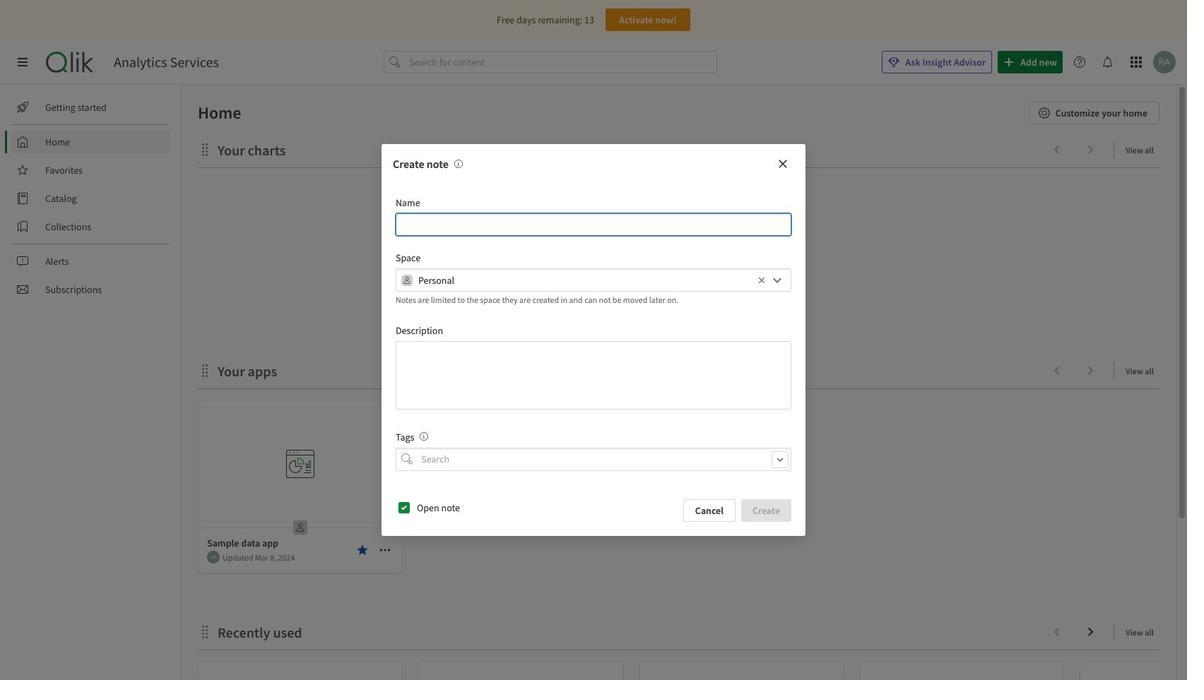 Task type: vqa. For each thing, say whether or not it's contained in the screenshot.
Record and discuss insights with others using notes tooltip
yes



Task type: describe. For each thing, give the bounding box(es) containing it.
close sidebar menu image
[[17, 57, 28, 68]]

navigation pane element
[[0, 91, 180, 307]]

1 vertical spatial move collection image
[[198, 364, 212, 378]]

remove from favorites image
[[357, 545, 368, 556]]

start typing a tag name. select an existing tag or create a new tag by pressing enter or comma. press backspace to remove a tag. image
[[420, 433, 429, 441]]

record and discuss insights with others using notes image
[[455, 160, 463, 169]]



Task type: locate. For each thing, give the bounding box(es) containing it.
record and discuss insights with others using notes tooltip
[[449, 157, 463, 171]]

None field
[[396, 448, 792, 471]]

None text field
[[419, 269, 755, 292]]

start typing a tag name. select an existing tag or create a new tag by pressing enter or comma. press backspace to remove a tag. tooltip
[[415, 431, 429, 444]]

2 vertical spatial move collection image
[[198, 625, 212, 640]]

0 vertical spatial move collection image
[[198, 142, 212, 157]]

main content
[[175, 85, 1188, 681]]

search image
[[402, 454, 413, 465]]

move collection image
[[198, 142, 212, 157], [198, 364, 212, 378], [198, 625, 212, 640]]

ruby anderson image
[[207, 552, 220, 564]]

None text field
[[396, 214, 792, 236], [396, 342, 792, 410], [396, 214, 792, 236], [396, 342, 792, 410]]

Search text field
[[419, 448, 792, 471]]

ruby anderson element
[[207, 552, 220, 564]]

analytics services element
[[114, 54, 219, 71]]

dialog
[[382, 145, 806, 536]]



